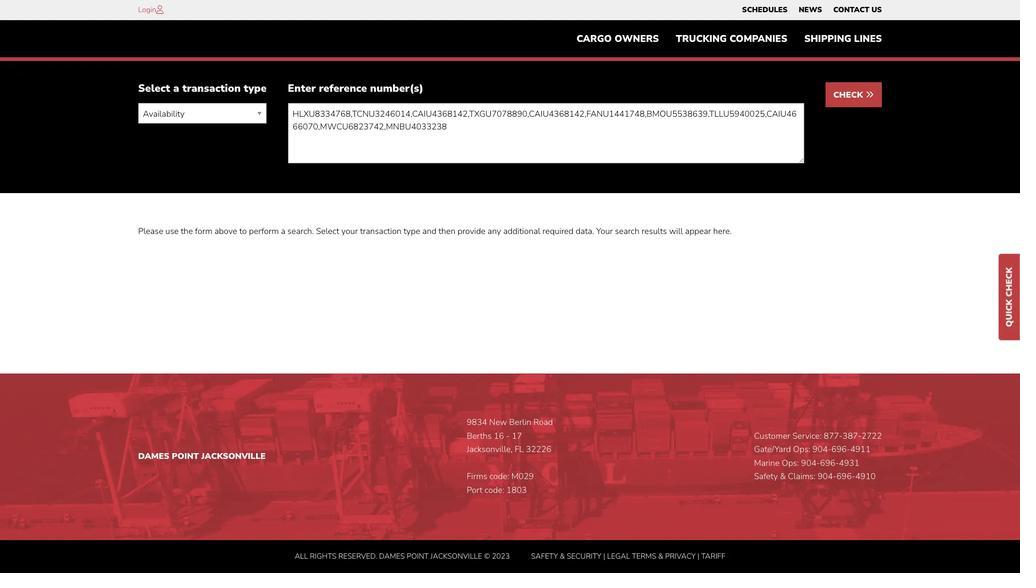 Task type: describe. For each thing, give the bounding box(es) containing it.
contact us
[[833, 5, 882, 15]]

shipping lines
[[804, 33, 882, 45]]

firms code:  m029 port code:  1803
[[467, 471, 534, 497]]

shipping
[[804, 33, 851, 45]]

your
[[596, 226, 613, 238]]

& inside customer service: 877-387-2722 gate/yard ops: 904-696-4911 marine ops: 904-696-4931 safety & claims: 904-696-4910
[[780, 471, 786, 483]]

9834
[[467, 417, 487, 429]]

1 horizontal spatial dames
[[379, 552, 405, 562]]

privacy
[[665, 552, 696, 562]]

0 horizontal spatial safety
[[531, 552, 558, 562]]

menu bar containing cargo owners
[[568, 28, 890, 50]]

owners
[[615, 33, 659, 45]]

1 horizontal spatial point
[[407, 552, 429, 562]]

firms
[[467, 471, 487, 483]]

then
[[439, 226, 455, 238]]

©
[[484, 552, 490, 562]]

search
[[615, 226, 640, 238]]

0 vertical spatial 696-
[[831, 444, 850, 456]]

road
[[533, 417, 553, 429]]

reference
[[319, 81, 367, 96]]

1 vertical spatial type
[[404, 226, 420, 238]]

trucking companies
[[676, 33, 787, 45]]

cargo
[[577, 33, 612, 45]]

cargo owners
[[577, 33, 659, 45]]

contact
[[833, 5, 869, 15]]

appear
[[685, 226, 711, 238]]

0 horizontal spatial &
[[560, 552, 565, 562]]

0 horizontal spatial point
[[172, 451, 199, 463]]

17
[[512, 431, 522, 442]]

4910
[[855, 471, 876, 483]]

lines
[[854, 33, 882, 45]]

please use the form above to perform a search. select your transaction type and then provide any additional required data. your search results will appear here.
[[138, 226, 732, 238]]

all
[[295, 552, 308, 562]]

quick check link
[[999, 254, 1020, 341]]

1 vertical spatial check
[[1004, 268, 1015, 297]]

0 vertical spatial a
[[173, 81, 179, 96]]

schedules link
[[742, 3, 788, 18]]

all rights reserved. dames point jacksonville © 2023
[[295, 552, 510, 562]]

1 horizontal spatial transaction
[[360, 226, 401, 238]]

4911
[[850, 444, 871, 456]]

1 vertical spatial jacksonville
[[431, 552, 482, 562]]

form
[[195, 226, 212, 238]]

legal
[[607, 552, 630, 562]]

the
[[181, 226, 193, 238]]

1 vertical spatial 696-
[[820, 458, 839, 470]]

877-
[[824, 431, 843, 442]]

0 vertical spatial 904-
[[813, 444, 831, 456]]

customer service: 877-387-2722 gate/yard ops: 904-696-4911 marine ops: 904-696-4931 safety & claims: 904-696-4910
[[754, 431, 882, 483]]

1 vertical spatial code:
[[485, 485, 504, 497]]

trucking
[[676, 33, 727, 45]]

gate/yard
[[754, 444, 791, 456]]

2 vertical spatial 696-
[[836, 471, 855, 483]]

port
[[467, 485, 482, 497]]

m029
[[511, 471, 534, 483]]

here.
[[713, 226, 732, 238]]

news link
[[799, 3, 822, 18]]

login
[[138, 5, 156, 15]]

contact us link
[[833, 3, 882, 18]]

your
[[341, 226, 358, 238]]

-
[[506, 431, 510, 442]]

login link
[[138, 5, 156, 15]]

number(s)
[[370, 81, 424, 96]]

0 vertical spatial select
[[138, 81, 170, 96]]

berlin
[[509, 417, 531, 429]]

use
[[165, 226, 179, 238]]

user image
[[156, 5, 164, 14]]

new
[[489, 417, 507, 429]]

0 vertical spatial type
[[244, 81, 267, 96]]

cargo owners link
[[568, 28, 668, 50]]

4931
[[839, 458, 859, 470]]

check button
[[825, 83, 882, 108]]

legal terms & privacy link
[[607, 552, 696, 562]]

tariff
[[701, 552, 725, 562]]

results
[[642, 226, 667, 238]]

shipping lines link
[[796, 28, 890, 50]]

data.
[[576, 226, 594, 238]]



Task type: locate. For each thing, give the bounding box(es) containing it.
code: up 1803
[[490, 471, 509, 483]]

quick
[[1004, 300, 1015, 327]]

ops: down 'service:'
[[793, 444, 810, 456]]

1 horizontal spatial safety
[[754, 471, 778, 483]]

& left security in the right bottom of the page
[[560, 552, 565, 562]]

0 horizontal spatial |
[[603, 552, 605, 562]]

16
[[494, 431, 504, 442]]

jacksonville
[[201, 451, 266, 463], [431, 552, 482, 562]]

code: right port
[[485, 485, 504, 497]]

type left and
[[404, 226, 420, 238]]

ops: up claims:
[[782, 458, 799, 470]]

1 vertical spatial point
[[407, 552, 429, 562]]

0 horizontal spatial check
[[833, 89, 865, 101]]

0 horizontal spatial select
[[138, 81, 170, 96]]

will
[[669, 226, 683, 238]]

any
[[488, 226, 501, 238]]

1 vertical spatial 904-
[[801, 458, 820, 470]]

code:
[[490, 471, 509, 483], [485, 485, 504, 497]]

1 vertical spatial safety
[[531, 552, 558, 562]]

us
[[872, 5, 882, 15]]

dames
[[138, 451, 169, 463], [379, 552, 405, 562]]

&
[[780, 471, 786, 483], [560, 552, 565, 562], [658, 552, 663, 562]]

0 vertical spatial transaction
[[182, 81, 241, 96]]

32226
[[526, 444, 551, 456]]

2 horizontal spatial &
[[780, 471, 786, 483]]

0 vertical spatial ops:
[[793, 444, 810, 456]]

type
[[244, 81, 267, 96], [404, 226, 420, 238]]

& left claims:
[[780, 471, 786, 483]]

1 horizontal spatial a
[[281, 226, 285, 238]]

menu bar containing schedules
[[737, 3, 888, 18]]

904-
[[813, 444, 831, 456], [801, 458, 820, 470], [818, 471, 837, 483]]

rights
[[310, 552, 336, 562]]

2 vertical spatial 904-
[[818, 471, 837, 483]]

marine
[[754, 458, 780, 470]]

check inside button
[[833, 89, 865, 101]]

menu bar down schedules link
[[568, 28, 890, 50]]

please
[[138, 226, 163, 238]]

1 vertical spatial a
[[281, 226, 285, 238]]

1 horizontal spatial check
[[1004, 268, 1015, 297]]

a
[[173, 81, 179, 96], [281, 226, 285, 238]]

enter reference number(s)
[[288, 81, 424, 96]]

1 horizontal spatial select
[[316, 226, 339, 238]]

point
[[172, 451, 199, 463], [407, 552, 429, 562]]

1 horizontal spatial jacksonville
[[431, 552, 482, 562]]

0 horizontal spatial dames
[[138, 451, 169, 463]]

type left enter
[[244, 81, 267, 96]]

angle double right image
[[865, 91, 874, 99]]

0 vertical spatial check
[[833, 89, 865, 101]]

dames point jacksonville
[[138, 451, 266, 463]]

1 vertical spatial select
[[316, 226, 339, 238]]

search.
[[287, 226, 314, 238]]

0 vertical spatial menu bar
[[737, 3, 888, 18]]

reserved.
[[338, 552, 377, 562]]

0 horizontal spatial jacksonville
[[201, 451, 266, 463]]

to
[[239, 226, 247, 238]]

news
[[799, 5, 822, 15]]

safety
[[754, 471, 778, 483], [531, 552, 558, 562]]

customer
[[754, 431, 790, 442]]

check
[[833, 89, 865, 101], [1004, 268, 1015, 297]]

0 vertical spatial point
[[172, 451, 199, 463]]

ops:
[[793, 444, 810, 456], [782, 458, 799, 470]]

|
[[603, 552, 605, 562], [698, 552, 699, 562]]

1 horizontal spatial &
[[658, 552, 663, 562]]

& right terms
[[658, 552, 663, 562]]

quick check
[[1004, 268, 1015, 327]]

0 vertical spatial jacksonville
[[201, 451, 266, 463]]

| left tariff
[[698, 552, 699, 562]]

menu bar up "shipping"
[[737, 3, 888, 18]]

904- up claims:
[[801, 458, 820, 470]]

and
[[422, 226, 436, 238]]

904- down '877-'
[[813, 444, 831, 456]]

1 | from the left
[[603, 552, 605, 562]]

safety left security in the right bottom of the page
[[531, 552, 558, 562]]

terms
[[632, 552, 656, 562]]

1 vertical spatial transaction
[[360, 226, 401, 238]]

| left legal
[[603, 552, 605, 562]]

tariff link
[[701, 552, 725, 562]]

1803
[[506, 485, 527, 497]]

2023
[[492, 552, 510, 562]]

companies
[[730, 33, 787, 45]]

1 horizontal spatial |
[[698, 552, 699, 562]]

additional
[[503, 226, 540, 238]]

0 vertical spatial code:
[[490, 471, 509, 483]]

select a transaction type
[[138, 81, 267, 96]]

berths
[[467, 431, 492, 442]]

9834 new berlin road berths 16 - 17 jacksonville, fl 32226
[[467, 417, 553, 456]]

0 vertical spatial dames
[[138, 451, 169, 463]]

904- right claims:
[[818, 471, 837, 483]]

1 horizontal spatial type
[[404, 226, 420, 238]]

safety down marine
[[754, 471, 778, 483]]

safety & security | legal terms & privacy | tariff
[[531, 552, 725, 562]]

perform
[[249, 226, 279, 238]]

above
[[215, 226, 237, 238]]

0 horizontal spatial type
[[244, 81, 267, 96]]

0 horizontal spatial a
[[173, 81, 179, 96]]

1 vertical spatial menu bar
[[568, 28, 890, 50]]

footer
[[0, 374, 1020, 574]]

1 vertical spatial ops:
[[782, 458, 799, 470]]

claims:
[[788, 471, 815, 483]]

select
[[138, 81, 170, 96], [316, 226, 339, 238]]

menu bar
[[737, 3, 888, 18], [568, 28, 890, 50]]

0 horizontal spatial transaction
[[182, 81, 241, 96]]

security
[[567, 552, 601, 562]]

trucking companies link
[[668, 28, 796, 50]]

safety inside customer service: 877-387-2722 gate/yard ops: 904-696-4911 marine ops: 904-696-4931 safety & claims: 904-696-4910
[[754, 471, 778, 483]]

required
[[542, 226, 574, 238]]

service:
[[792, 431, 822, 442]]

provide
[[458, 226, 486, 238]]

fl
[[515, 444, 524, 456]]

2 | from the left
[[698, 552, 699, 562]]

enter
[[288, 81, 316, 96]]

696-
[[831, 444, 850, 456], [820, 458, 839, 470], [836, 471, 855, 483]]

footer containing 9834 new berlin road
[[0, 374, 1020, 574]]

387-
[[843, 431, 862, 442]]

jacksonville,
[[467, 444, 513, 456]]

1 vertical spatial dames
[[379, 552, 405, 562]]

0 vertical spatial safety
[[754, 471, 778, 483]]

2722
[[862, 431, 882, 442]]

Enter reference number(s) text field
[[288, 103, 804, 164]]

safety & security link
[[531, 552, 601, 562]]

schedules
[[742, 5, 788, 15]]



Task type: vqa. For each thing, say whether or not it's contained in the screenshot.
Quick Check
yes



